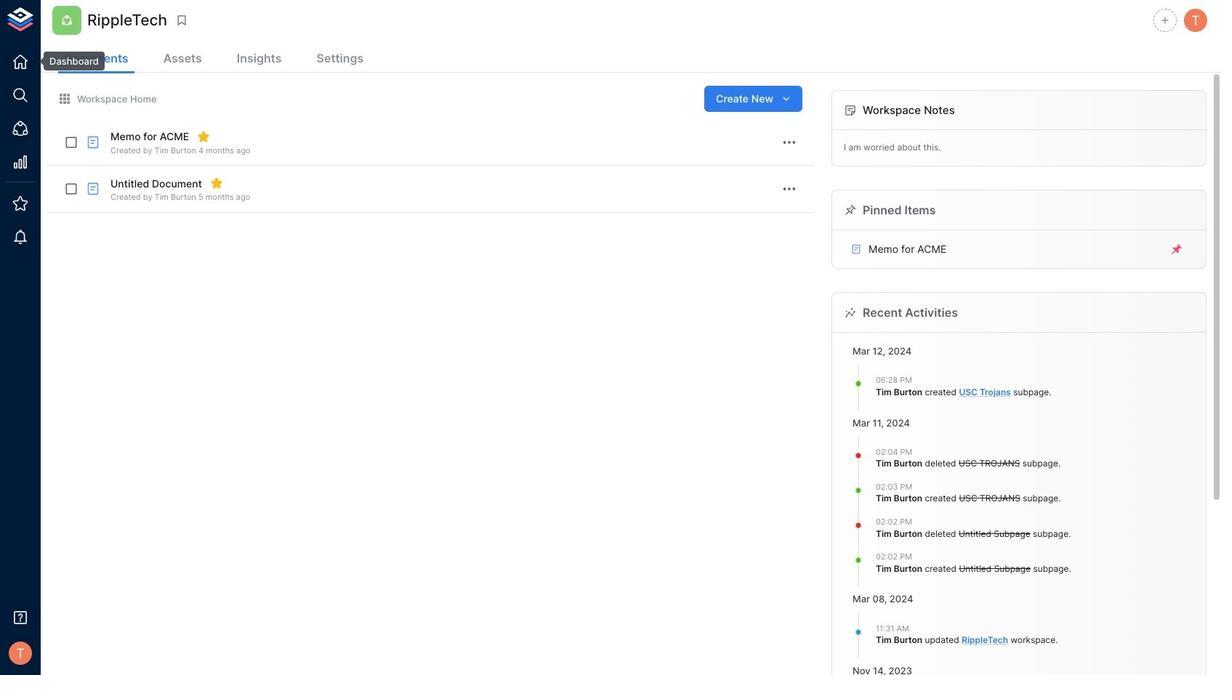 Task type: locate. For each thing, give the bounding box(es) containing it.
remove favorite image
[[197, 130, 210, 143], [210, 177, 223, 190]]

1 vertical spatial remove favorite image
[[210, 177, 223, 190]]

tooltip
[[33, 52, 105, 71]]

unpin image
[[1171, 243, 1184, 256]]

0 vertical spatial remove favorite image
[[197, 130, 210, 143]]



Task type: describe. For each thing, give the bounding box(es) containing it.
bookmark image
[[175, 14, 188, 27]]



Task type: vqa. For each thing, say whether or not it's contained in the screenshot.
T "button"
no



